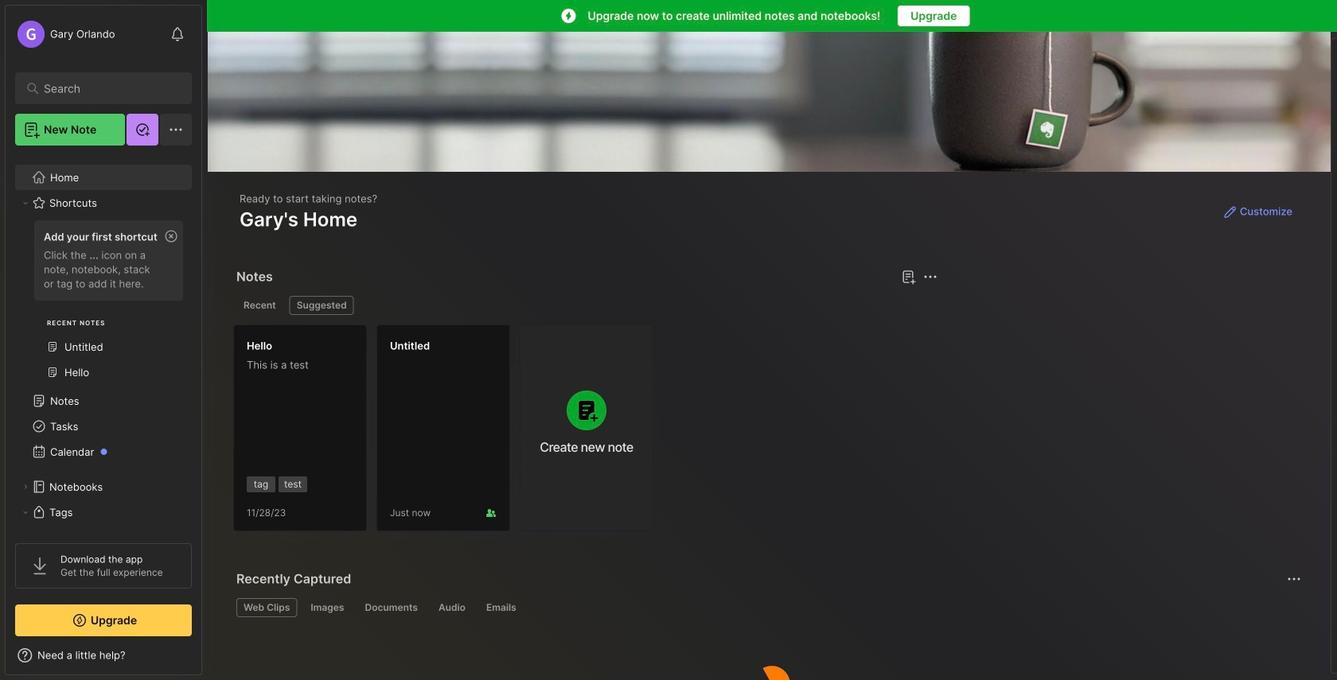 Task type: describe. For each thing, give the bounding box(es) containing it.
tree inside main element
[[6, 155, 201, 681]]

expand notebooks image
[[21, 483, 30, 492]]

Account field
[[15, 18, 115, 50]]

more actions image for leftmost more actions field
[[921, 268, 940, 287]]

none search field inside main element
[[44, 79, 171, 98]]

0 horizontal spatial more actions field
[[920, 266, 942, 288]]

Search text field
[[44, 81, 171, 96]]

1 tab list from the top
[[237, 296, 936, 315]]

WHAT'S NEW field
[[6, 643, 201, 669]]

group inside tree
[[15, 216, 191, 395]]

more actions image for right more actions field
[[1285, 570, 1304, 589]]



Task type: vqa. For each thing, say whether or not it's contained in the screenshot.
bottommost The More Actions icon
yes



Task type: locate. For each thing, give the bounding box(es) containing it.
0 vertical spatial more actions image
[[921, 268, 940, 287]]

tab list
[[237, 296, 936, 315], [237, 599, 1300, 618]]

1 horizontal spatial more actions field
[[1284, 569, 1306, 591]]

expand tags image
[[21, 508, 30, 518]]

main element
[[0, 0, 207, 681]]

1 horizontal spatial more actions image
[[1285, 570, 1304, 589]]

more actions image
[[921, 268, 940, 287], [1285, 570, 1304, 589]]

1 vertical spatial more actions field
[[1284, 569, 1306, 591]]

More actions field
[[920, 266, 942, 288], [1284, 569, 1306, 591]]

tree
[[6, 155, 201, 681]]

0 vertical spatial more actions field
[[920, 266, 942, 288]]

0 horizontal spatial more actions image
[[921, 268, 940, 287]]

2 tab list from the top
[[237, 599, 1300, 618]]

None search field
[[44, 79, 171, 98]]

tab
[[237, 296, 283, 315], [290, 296, 354, 315], [237, 599, 297, 618], [304, 599, 352, 618], [358, 599, 425, 618], [432, 599, 473, 618], [479, 599, 524, 618]]

row group
[[233, 325, 663, 542]]

1 vertical spatial more actions image
[[1285, 570, 1304, 589]]

group
[[15, 216, 191, 395]]

0 vertical spatial tab list
[[237, 296, 936, 315]]

1 vertical spatial tab list
[[237, 599, 1300, 618]]

click to collapse image
[[201, 651, 213, 671]]



